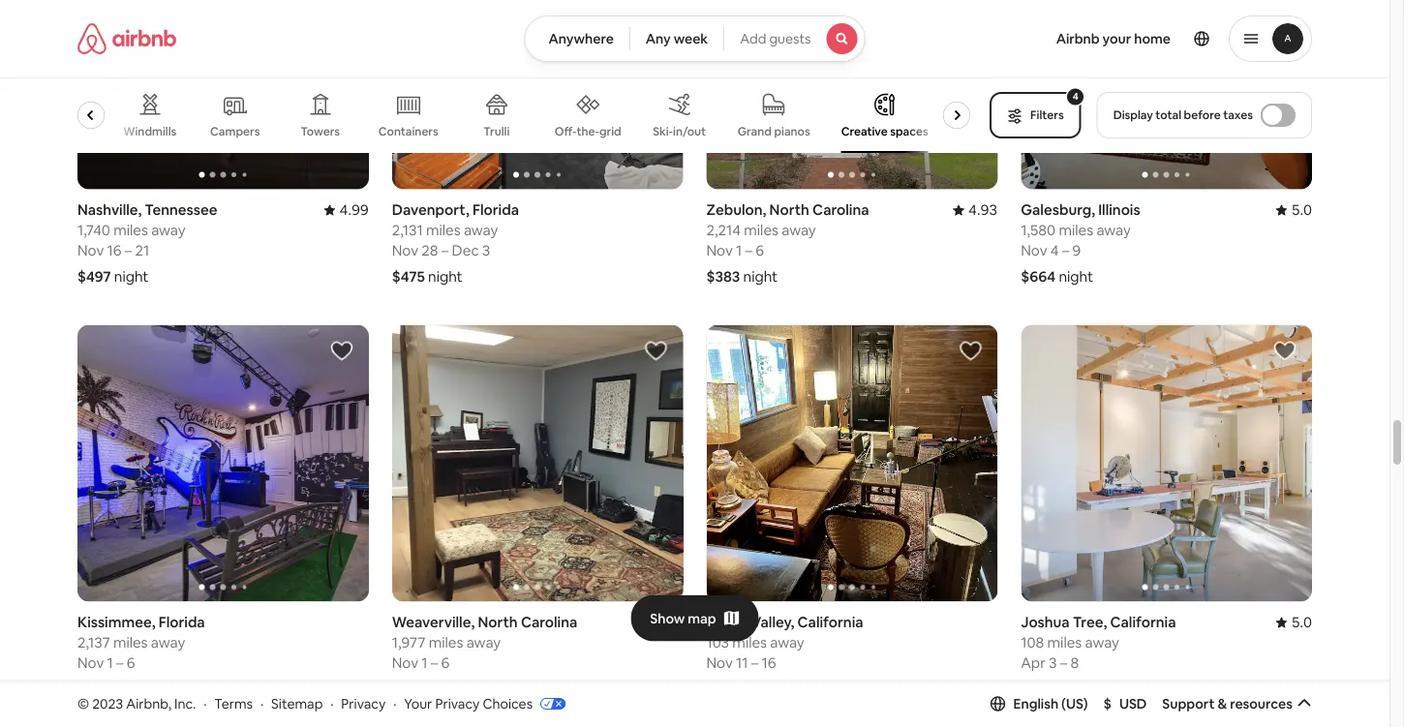 Task type: locate. For each thing, give the bounding box(es) containing it.
1 5.0 out of 5 average rating image from the top
[[1276, 201, 1312, 219]]

– down kissimmee,
[[116, 654, 124, 672]]

night inside nashville, tennessee 1,740 miles away nov 16 – 21 $497 night
[[114, 267, 149, 286]]

1 inside 'weaverville, north carolina 1,977 miles away nov 1 – 6 $1,500 night'
[[422, 654, 428, 672]]

– left 21
[[125, 241, 132, 260]]

california inside joshua tree, california 108 miles away apr 3 – 8 $450 night
[[1110, 613, 1176, 632]]

miles up 9 on the top right of the page
[[1059, 221, 1093, 240]]

night
[[114, 267, 149, 286], [428, 267, 463, 286], [743, 267, 778, 286], [1059, 267, 1093, 286], [115, 680, 149, 699], [439, 680, 474, 699], [756, 680, 790, 699], [1058, 680, 1093, 699]]

any week
[[646, 30, 708, 47]]

5.0
[[1291, 201, 1312, 219], [663, 613, 683, 632], [1291, 613, 1312, 632]]

privacy link
[[341, 695, 386, 712]]

california inside the yucca valley, california 103 miles away nov 11 – 16 $2,500 night
[[797, 613, 863, 632]]

in/out
[[673, 124, 707, 139]]

1 inside zebulon, north carolina 2,214 miles away nov 1 – 6 $383 night
[[736, 241, 742, 260]]

– left 8
[[1060, 654, 1067, 672]]

0 horizontal spatial carolina
[[521, 613, 577, 632]]

towers
[[301, 124, 340, 139]]

0 vertical spatial carolina
[[812, 201, 869, 219]]

0 vertical spatial north
[[769, 201, 809, 219]]

away down weaverville, at the bottom of page
[[466, 633, 501, 652]]

zebulon, north carolina 2,214 miles away nov 1 – 6 $383 night
[[706, 201, 869, 286]]

away inside 'weaverville, north carolina 1,977 miles away nov 1 – 6 $1,500 night'
[[466, 633, 501, 652]]

3 right dec
[[482, 241, 490, 260]]

16 left 21
[[107, 241, 122, 260]]

the-
[[577, 124, 600, 139]]

night down 28
[[428, 267, 463, 286]]

miles down kissimmee,
[[113, 633, 148, 652]]

16 right 11
[[762, 654, 776, 672]]

add to wishlist: kissimmee, florida image
[[330, 340, 353, 363]]

ski-in/out
[[653, 124, 707, 139]]

1 horizontal spatial 1
[[422, 654, 428, 672]]

away
[[151, 221, 185, 240], [464, 221, 498, 240], [782, 221, 816, 240], [1097, 221, 1131, 240], [151, 633, 185, 652], [466, 633, 501, 652], [770, 633, 804, 652], [1085, 633, 1119, 652]]

group containing houseboats
[[26, 77, 978, 153]]

carolina inside 'weaverville, north carolina 1,977 miles away nov 1 – 6 $1,500 night'
[[521, 613, 577, 632]]

1 vertical spatial 5.0 out of 5 average rating image
[[1276, 613, 1312, 632]]

2 california from the left
[[1110, 613, 1176, 632]]

carolina
[[812, 201, 869, 219], [521, 613, 577, 632]]

nov down 103
[[706, 654, 733, 672]]

california
[[797, 613, 863, 632], [1110, 613, 1176, 632]]

6 inside kissimmee, florida 2,137 miles away nov 1 – 6 $596 night
[[127, 654, 135, 672]]

creative
[[842, 124, 888, 139]]

· left your
[[393, 695, 396, 712]]

nov inside zebulon, north carolina 2,214 miles away nov 1 – 6 $383 night
[[706, 241, 733, 260]]

zebulon,
[[706, 201, 766, 219]]

night inside 'weaverville, north carolina 1,977 miles away nov 1 – 6 $1,500 night'
[[439, 680, 474, 699]]

taxes
[[1223, 107, 1253, 122]]

grid
[[600, 124, 622, 139]]

north right weaverville, at the bottom of page
[[478, 613, 518, 632]]

1 for 2,214
[[736, 241, 742, 260]]

6 inside 'weaverville, north carolina 1,977 miles away nov 1 – 6 $1,500 night'
[[441, 654, 450, 672]]

florida inside davenport, florida 2,131 miles away nov 28 – dec 3 $475 night
[[472, 201, 519, 219]]

joshua
[[1021, 613, 1070, 632]]

north inside zebulon, north carolina 2,214 miles away nov 1 – 6 $383 night
[[769, 201, 809, 219]]

1
[[736, 241, 742, 260], [107, 654, 113, 672], [422, 654, 428, 672]]

nov left 4
[[1021, 241, 1047, 260]]

night right the $383
[[743, 267, 778, 286]]

night right your
[[439, 680, 474, 699]]

1 horizontal spatial carolina
[[812, 201, 869, 219]]

– left 9 on the top right of the page
[[1062, 241, 1069, 260]]

$
[[1104, 695, 1112, 713]]

– right 28
[[441, 241, 449, 260]]

0 horizontal spatial 3
[[482, 241, 490, 260]]

1 vertical spatial 3
[[1049, 654, 1057, 672]]

0 vertical spatial 3
[[482, 241, 490, 260]]

$383
[[706, 267, 740, 286]]

nov inside davenport, florida 2,131 miles away nov 28 – dec 3 $475 night
[[392, 241, 418, 260]]

1 vertical spatial 16
[[762, 654, 776, 672]]

total
[[1155, 107, 1181, 122]]

north for 2,214 miles away
[[769, 201, 809, 219]]

california right tree, at the bottom of page
[[1110, 613, 1176, 632]]

6 for 2,214
[[756, 241, 764, 260]]

miles down davenport,
[[426, 221, 461, 240]]

3 inside joshua tree, california 108 miles away apr 3 – 8 $450 night
[[1049, 654, 1057, 672]]

carolina down creative
[[812, 201, 869, 219]]

$1,500
[[392, 680, 436, 699]]

florida up dec
[[472, 201, 519, 219]]

away up dec
[[464, 221, 498, 240]]

1 horizontal spatial 16
[[762, 654, 776, 672]]

$450
[[1021, 680, 1055, 699]]

davenport,
[[392, 201, 469, 219]]

4.93
[[968, 201, 998, 219]]

davenport, florida 2,131 miles away nov 28 – dec 3 $475 night
[[392, 201, 519, 286]]

kissimmee, florida 2,137 miles away nov 1 – 6 $596 night
[[77, 613, 205, 699]]

north right zebulon,
[[769, 201, 809, 219]]

·
[[204, 695, 207, 712], [260, 695, 264, 712], [330, 695, 334, 712], [393, 695, 396, 712]]

0 horizontal spatial north
[[478, 613, 518, 632]]

· left privacy link
[[330, 695, 334, 712]]

night inside galesburg, illinois 1,580 miles away nov 4 – 9 $664 night
[[1059, 267, 1093, 286]]

yucca valley, california 103 miles away nov 11 – 16 $2,500 night
[[706, 613, 863, 699]]

$497
[[77, 267, 111, 286]]

away down tree, at the bottom of page
[[1085, 633, 1119, 652]]

nashville, tennessee 1,740 miles away nov 16 – 21 $497 night
[[77, 201, 217, 286]]

apr
[[1021, 654, 1046, 672]]

show map button
[[631, 595, 759, 642]]

nov down 1,740
[[77, 241, 104, 260]]

miles inside 'weaverville, north carolina 1,977 miles away nov 1 – 6 $1,500 night'
[[429, 633, 463, 652]]

1 vertical spatial carolina
[[521, 613, 577, 632]]

– up the "$1,500"
[[431, 654, 438, 672]]

0 vertical spatial 5.0 out of 5 average rating image
[[1276, 201, 1312, 219]]

carolina for weaverville, north carolina 1,977 miles away nov 1 – 6 $1,500 night
[[521, 613, 577, 632]]

before
[[1184, 107, 1221, 122]]

6 down zebulon,
[[756, 241, 764, 260]]

1 horizontal spatial north
[[769, 201, 809, 219]]

$664
[[1021, 267, 1056, 286]]

0 vertical spatial florida
[[472, 201, 519, 219]]

houseboats
[[26, 124, 92, 139]]

0 vertical spatial 16
[[107, 241, 122, 260]]

home
[[1134, 30, 1171, 47]]

1 down 1,977
[[422, 654, 428, 672]]

– inside nashville, tennessee 1,740 miles away nov 16 – 21 $497 night
[[125, 241, 132, 260]]

nov down 2,214
[[706, 241, 733, 260]]

away down illinois
[[1097, 221, 1131, 240]]

nov down 1,977
[[392, 654, 418, 672]]

© 2023 airbnb, inc. ·
[[77, 695, 207, 712]]

miles up 11
[[732, 633, 767, 652]]

spaces
[[891, 124, 929, 139]]

night inside zebulon, north carolina 2,214 miles away nov 1 – 6 $383 night
[[743, 267, 778, 286]]

group
[[26, 77, 978, 153], [77, 325, 369, 602], [392, 325, 683, 602], [706, 325, 998, 602], [1021, 325, 1312, 602]]

miles inside the yucca valley, california 103 miles away nov 11 – 16 $2,500 night
[[732, 633, 767, 652]]

miles inside joshua tree, california 108 miles away apr 3 – 8 $450 night
[[1047, 633, 1082, 652]]

1 down 2,214
[[736, 241, 742, 260]]

away down tennessee
[[151, 221, 185, 240]]

florida for 2,131 miles away
[[472, 201, 519, 219]]

3 right the 'apr'
[[1049, 654, 1057, 672]]

0 horizontal spatial 6
[[127, 654, 135, 672]]

away inside davenport, florida 2,131 miles away nov 28 – dec 3 $475 night
[[464, 221, 498, 240]]

florida
[[472, 201, 519, 219], [158, 613, 205, 632]]

– inside galesburg, illinois 1,580 miles away nov 4 – 9 $664 night
[[1062, 241, 1069, 260]]

privacy right your
[[435, 695, 480, 712]]

california for joshua tree, california 108 miles away apr 3 – 8 $450 night
[[1110, 613, 1176, 632]]

north inside 'weaverville, north carolina 1,977 miles away nov 1 – 6 $1,500 night'
[[478, 613, 518, 632]]

· right inc.
[[204, 695, 207, 712]]

filters button
[[990, 92, 1081, 138]]

1 horizontal spatial florida
[[472, 201, 519, 219]]

away inside nashville, tennessee 1,740 miles away nov 16 – 21 $497 night
[[151, 221, 185, 240]]

0 horizontal spatial privacy
[[341, 695, 386, 712]]

miles down weaverville, at the bottom of page
[[429, 633, 463, 652]]

0 horizontal spatial california
[[797, 613, 863, 632]]

– inside 'weaverville, north carolina 1,977 miles away nov 1 – 6 $1,500 night'
[[431, 654, 438, 672]]

2 · from the left
[[260, 695, 264, 712]]

airbnb
[[1056, 30, 1100, 47]]

1 vertical spatial florida
[[158, 613, 205, 632]]

california right valley,
[[797, 613, 863, 632]]

– down zebulon,
[[745, 241, 752, 260]]

away down kissimmee,
[[151, 633, 185, 652]]

map
[[688, 610, 716, 627]]

away down valley,
[[770, 633, 804, 652]]

0 horizontal spatial florida
[[158, 613, 205, 632]]

night right the $2,500
[[756, 680, 790, 699]]

carolina inside zebulon, north carolina 2,214 miles away nov 1 – 6 $383 night
[[812, 201, 869, 219]]

1 horizontal spatial 6
[[441, 654, 450, 672]]

illinois
[[1098, 201, 1140, 219]]

display
[[1113, 107, 1153, 122]]

florida inside kissimmee, florida 2,137 miles away nov 1 – 6 $596 night
[[158, 613, 205, 632]]

16 inside the yucca valley, california 103 miles away nov 11 – 16 $2,500 night
[[762, 654, 776, 672]]

miles inside galesburg, illinois 1,580 miles away nov 4 – 9 $664 night
[[1059, 221, 1093, 240]]

1 for 1,977
[[422, 654, 428, 672]]

miles up 8
[[1047, 633, 1082, 652]]

2 privacy from the left
[[435, 695, 480, 712]]

2 horizontal spatial 1
[[736, 241, 742, 260]]

3 · from the left
[[330, 695, 334, 712]]

miles down zebulon,
[[744, 221, 778, 240]]

miles inside zebulon, north carolina 2,214 miles away nov 1 – 6 $383 night
[[744, 221, 778, 240]]

1 california from the left
[[797, 613, 863, 632]]

away inside kissimmee, florida 2,137 miles away nov 1 – 6 $596 night
[[151, 633, 185, 652]]

north for 1,977 miles away
[[478, 613, 518, 632]]

1 horizontal spatial 3
[[1049, 654, 1057, 672]]

– inside davenport, florida 2,131 miles away nov 28 – dec 3 $475 night
[[441, 241, 449, 260]]

©
[[77, 695, 89, 712]]

– inside kissimmee, florida 2,137 miles away nov 1 – 6 $596 night
[[116, 654, 124, 672]]

nov
[[77, 241, 104, 260], [392, 241, 418, 260], [706, 241, 733, 260], [1021, 241, 1047, 260], [77, 654, 104, 672], [392, 654, 418, 672], [706, 654, 733, 672]]

add to wishlist: yucca valley, california image
[[959, 340, 982, 363]]

8
[[1071, 654, 1079, 672]]

1 vertical spatial north
[[478, 613, 518, 632]]

miles inside davenport, florida 2,131 miles away nov 28 – dec 3 $475 night
[[426, 221, 461, 240]]

(us)
[[1061, 695, 1088, 713]]

2023
[[92, 695, 123, 712]]

None search field
[[524, 15, 865, 62]]

nov down 2,137
[[77, 654, 104, 672]]

night right $596
[[115, 680, 149, 699]]

1 horizontal spatial california
[[1110, 613, 1176, 632]]

nov inside galesburg, illinois 1,580 miles away nov 4 – 9 $664 night
[[1021, 241, 1047, 260]]

away right 2,214
[[782, 221, 816, 240]]

– right 11
[[751, 654, 759, 672]]

0 horizontal spatial 16
[[107, 241, 122, 260]]

privacy left the "$1,500"
[[341, 695, 386, 712]]

nov down 2,131
[[392, 241, 418, 260]]

support
[[1162, 695, 1215, 713]]

1 down 2,137
[[107, 654, 113, 672]]

florida for 2,137 miles away
[[158, 613, 205, 632]]

1 privacy from the left
[[341, 695, 386, 712]]

2 horizontal spatial 6
[[756, 241, 764, 260]]

4.99 out of 5 average rating image
[[324, 201, 369, 219]]

6 inside zebulon, north carolina 2,214 miles away nov 1 – 6 $383 night
[[756, 241, 764, 260]]

night down 9 on the top right of the page
[[1059, 267, 1093, 286]]

6 up the © 2023 airbnb, inc. ·
[[127, 654, 135, 672]]

2,131
[[392, 221, 423, 240]]

night down 8
[[1058, 680, 1093, 699]]

trulli
[[484, 124, 510, 139]]

–
[[125, 241, 132, 260], [441, 241, 449, 260], [745, 241, 752, 260], [1062, 241, 1069, 260], [116, 654, 124, 672], [431, 654, 438, 672], [751, 654, 759, 672], [1060, 654, 1067, 672]]

carolina up choices on the left bottom of the page
[[521, 613, 577, 632]]

add to wishlist: weaverville, north carolina image
[[644, 340, 668, 363]]

any week button
[[629, 15, 725, 62]]

any
[[646, 30, 671, 47]]

0 horizontal spatial 1
[[107, 654, 113, 672]]

6 down weaverville, at the bottom of page
[[441, 654, 450, 672]]

away inside joshua tree, california 108 miles away apr 3 – 8 $450 night
[[1085, 633, 1119, 652]]

night down 21
[[114, 267, 149, 286]]

north
[[769, 201, 809, 219], [478, 613, 518, 632]]

5.0 out of 5 average rating image
[[1276, 201, 1312, 219], [1276, 613, 1312, 632]]

2 5.0 out of 5 average rating image from the top
[[1276, 613, 1312, 632]]

· right the terms link
[[260, 695, 264, 712]]

1 horizontal spatial privacy
[[435, 695, 480, 712]]

privacy
[[341, 695, 386, 712], [435, 695, 480, 712]]

3
[[482, 241, 490, 260], [1049, 654, 1057, 672]]

miles up 21
[[113, 221, 148, 240]]

florida right kissimmee,
[[158, 613, 205, 632]]



Task type: vqa. For each thing, say whether or not it's contained in the screenshot.


Task type: describe. For each thing, give the bounding box(es) containing it.
creative spaces
[[842, 124, 929, 139]]

1 inside kissimmee, florida 2,137 miles away nov 1 – 6 $596 night
[[107, 654, 113, 672]]

$ usd
[[1104, 695, 1147, 713]]

display total before taxes button
[[1097, 92, 1312, 138]]

away inside the yucca valley, california 103 miles away nov 11 – 16 $2,500 night
[[770, 633, 804, 652]]

miles inside kissimmee, florida 2,137 miles away nov 1 – 6 $596 night
[[113, 633, 148, 652]]

add guests
[[740, 30, 811, 47]]

&
[[1218, 695, 1227, 713]]

1,977
[[392, 633, 426, 652]]

english (us)
[[1013, 695, 1088, 713]]

california for yucca valley, california 103 miles away nov 11 – 16 $2,500 night
[[797, 613, 863, 632]]

nov inside kissimmee, florida 2,137 miles away nov 1 – 6 $596 night
[[77, 654, 104, 672]]

sitemap link
[[271, 695, 323, 712]]

1,740
[[77, 221, 110, 240]]

valley,
[[751, 613, 794, 632]]

airbnb your home link
[[1044, 18, 1182, 59]]

night inside kissimmee, florida 2,137 miles away nov 1 – 6 $596 night
[[115, 680, 149, 699]]

2,137
[[77, 633, 110, 652]]

support & resources button
[[1162, 695, 1312, 713]]

show map
[[650, 610, 716, 627]]

away inside zebulon, north carolina 2,214 miles away nov 1 – 6 $383 night
[[782, 221, 816, 240]]

your
[[404, 695, 432, 712]]

– inside zebulon, north carolina 2,214 miles away nov 1 – 6 $383 night
[[745, 241, 752, 260]]

5.0 for galesburg, illinois 1,580 miles away nov 4 – 9 $664 night
[[1291, 201, 1312, 219]]

103
[[706, 633, 729, 652]]

english
[[1013, 695, 1059, 713]]

4 · from the left
[[393, 695, 396, 712]]

windmills
[[124, 124, 177, 139]]

sitemap
[[271, 695, 323, 712]]

privacy inside the your privacy choices link
[[435, 695, 480, 712]]

dec
[[452, 241, 479, 260]]

yucca
[[706, 613, 748, 632]]

your
[[1103, 30, 1131, 47]]

campers
[[211, 124, 260, 139]]

tree,
[[1073, 613, 1107, 632]]

terms · sitemap · privacy
[[214, 695, 386, 712]]

21
[[135, 241, 149, 260]]

none search field containing anywhere
[[524, 15, 865, 62]]

– inside joshua tree, california 108 miles away apr 3 – 8 $450 night
[[1060, 654, 1067, 672]]

off-the-grid
[[555, 124, 622, 139]]

night inside joshua tree, california 108 miles away apr 3 – 8 $450 night
[[1058, 680, 1093, 699]]

english (us) button
[[990, 695, 1088, 713]]

4
[[1050, 241, 1059, 260]]

5.0 for joshua tree, california 108 miles away apr 3 – 8 $450 night
[[1291, 613, 1312, 632]]

night inside the yucca valley, california 103 miles away nov 11 – 16 $2,500 night
[[756, 680, 790, 699]]

off-
[[555, 124, 577, 139]]

11
[[736, 654, 748, 672]]

9
[[1073, 241, 1081, 260]]

group for kissimmee, florida
[[77, 325, 369, 602]]

away inside galesburg, illinois 1,580 miles away nov 4 – 9 $664 night
[[1097, 221, 1131, 240]]

week
[[674, 30, 708, 47]]

4.93 out of 5 average rating image
[[953, 201, 998, 219]]

filters
[[1030, 107, 1064, 122]]

weaverville,
[[392, 613, 475, 632]]

joshua tree, california 108 miles away apr 3 – 8 $450 night
[[1021, 613, 1176, 699]]

add
[[740, 30, 766, 47]]

– inside the yucca valley, california 103 miles away nov 11 – 16 $2,500 night
[[751, 654, 759, 672]]

carolina for zebulon, north carolina 2,214 miles away nov 1 – 6 $383 night
[[812, 201, 869, 219]]

miles inside nashville, tennessee 1,740 miles away nov 16 – 21 $497 night
[[113, 221, 148, 240]]

tennessee
[[145, 201, 217, 219]]

5.0 out of 5 average rating image for galesburg, illinois 1,580 miles away nov 4 – 9 $664 night
[[1276, 201, 1312, 219]]

galesburg, illinois 1,580 miles away nov 4 – 9 $664 night
[[1021, 201, 1140, 286]]

nov inside 'weaverville, north carolina 1,977 miles away nov 1 – 6 $1,500 night'
[[392, 654, 418, 672]]

night inside davenport, florida 2,131 miles away nov 28 – dec 3 $475 night
[[428, 267, 463, 286]]

$2,500
[[706, 680, 753, 699]]

group for yucca valley, california
[[706, 325, 998, 602]]

5.0 for weaverville, north carolina 1,977 miles away nov 1 – 6 $1,500 night
[[663, 613, 683, 632]]

terms link
[[214, 695, 253, 712]]

28
[[422, 241, 438, 260]]

6 for 1,977
[[441, 654, 450, 672]]

resources
[[1230, 695, 1293, 713]]

anywhere
[[548, 30, 614, 47]]

support & resources
[[1162, 695, 1293, 713]]

nov inside nashville, tennessee 1,740 miles away nov 16 – 21 $497 night
[[77, 241, 104, 260]]

nov inside the yucca valley, california 103 miles away nov 11 – 16 $2,500 night
[[706, 654, 733, 672]]

3 inside davenport, florida 2,131 miles away nov 28 – dec 3 $475 night
[[482, 241, 490, 260]]

pianos
[[775, 124, 811, 139]]

profile element
[[889, 0, 1312, 77]]

$596
[[77, 680, 111, 699]]

add to wishlist: joshua tree, california image
[[1273, 340, 1297, 363]]

group for weaverville, north carolina
[[392, 325, 683, 602]]

inc.
[[174, 695, 196, 712]]

group for joshua tree, california
[[1021, 325, 1312, 602]]

nashville,
[[77, 201, 142, 219]]

guests
[[769, 30, 811, 47]]

airbnb your home
[[1056, 30, 1171, 47]]

2,214
[[706, 221, 741, 240]]

16 inside nashville, tennessee 1,740 miles away nov 16 – 21 $497 night
[[107, 241, 122, 260]]

5.0 out of 5 average rating image for joshua tree, california 108 miles away apr 3 – 8 $450 night
[[1276, 613, 1312, 632]]

5.0 out of 5 average rating image
[[647, 613, 683, 632]]

terms
[[214, 695, 253, 712]]

add guests button
[[724, 15, 865, 62]]

galesburg,
[[1021, 201, 1095, 219]]

choices
[[483, 695, 533, 712]]

your privacy choices link
[[404, 695, 566, 714]]

containers
[[379, 124, 439, 139]]

1,580
[[1021, 221, 1056, 240]]

$475
[[392, 267, 425, 286]]

show
[[650, 610, 685, 627]]

usd
[[1119, 695, 1147, 713]]

your privacy choices
[[404, 695, 533, 712]]

1 · from the left
[[204, 695, 207, 712]]

display total before taxes
[[1113, 107, 1253, 122]]

grand pianos
[[738, 124, 811, 139]]



